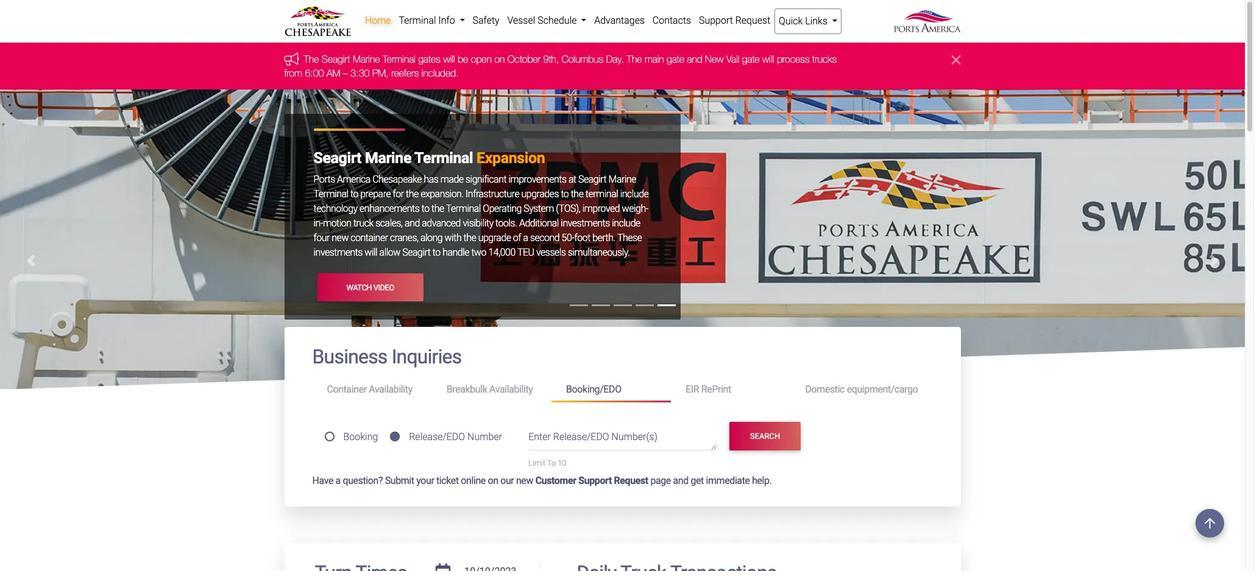 Task type: describe. For each thing, give the bounding box(es) containing it.
2 the from the left
[[627, 54, 642, 65]]

visibility
[[463, 218, 493, 229]]

watch video link
[[317, 274, 423, 302]]

contacts
[[653, 15, 691, 26]]

terminal
[[585, 188, 618, 200]]

included.
[[422, 68, 459, 78]]

marine inside the seagirt marine terminal gates will be open on october 9th, columbus day. the main gate and new vail gate will process trucks from 6:00 am – 3:30 pm, reefers included.
[[353, 54, 380, 65]]

the right for
[[406, 188, 419, 200]]

inquiries
[[392, 346, 462, 369]]

container
[[327, 384, 367, 395]]

tools.
[[495, 218, 517, 229]]

gates
[[418, 54, 441, 65]]

your
[[416, 476, 434, 487]]

upgrade
[[478, 232, 511, 244]]

10
[[558, 459, 566, 468]]

seagirt up 'ports'
[[314, 149, 361, 167]]

vail
[[726, 54, 739, 65]]

Enter Release/EDO Number(s) text field
[[528, 430, 717, 451]]

go to top image
[[1196, 509, 1224, 538]]

terminal info link
[[395, 9, 469, 33]]

ports america chesapeake has made significant improvements at seagirt marine terminal to                          prepare for the expansion. infrastructure upgrades to the terminal include technology                          enhancements to the terminal operating system (tos), improved weigh- in-motion truck scales,                          and advanced visibility tools. additional investments include four new container cranes,                          along with the upgrade of a second 50-foot berth. these investments will allow seagirt                          to handle two 14,000 teu vessels simultaneously.
[[314, 174, 649, 258]]

support request
[[699, 15, 770, 26]]

equipment/cargo
[[847, 384, 918, 395]]

9th,
[[543, 54, 559, 65]]

second
[[530, 232, 560, 244]]

terminal inside terminal info link
[[399, 15, 436, 26]]

immediate
[[706, 476, 750, 487]]

america
[[337, 174, 370, 185]]

to down along
[[433, 247, 440, 258]]

have a question? submit your ticket online on our new customer support request page and get immediate help.
[[312, 476, 772, 487]]

safety
[[473, 15, 499, 26]]

none text field inside business inquiries main content
[[460, 562, 521, 572]]

breakbulk
[[447, 384, 487, 395]]

home link
[[361, 9, 395, 33]]

columbus
[[562, 54, 603, 65]]

for
[[393, 188, 404, 200]]

get
[[691, 476, 704, 487]]

close image
[[952, 53, 961, 67]]

am
[[327, 68, 340, 78]]

our
[[500, 476, 514, 487]]

safety link
[[469, 9, 503, 33]]

enhancements
[[360, 203, 419, 215]]

the up advanced
[[431, 203, 444, 215]]

quick
[[779, 15, 803, 27]]

trucks
[[812, 54, 837, 65]]

search
[[750, 432, 780, 441]]

expansion
[[477, 149, 545, 167]]

to down america
[[350, 188, 358, 200]]

availability for breakbulk availability
[[489, 384, 533, 395]]

1 horizontal spatial investments
[[561, 218, 610, 229]]

system
[[524, 203, 554, 215]]

allow
[[379, 247, 400, 258]]

quick links link
[[774, 9, 842, 34]]

terminal inside the seagirt marine terminal gates will be open on october 9th, columbus day. the main gate and new vail gate will process trucks from 6:00 am – 3:30 pm, reefers included.
[[383, 54, 416, 65]]

made
[[440, 174, 464, 185]]

chesapeake
[[372, 174, 422, 185]]

terminal up made
[[414, 149, 473, 167]]

1 vertical spatial include
[[612, 218, 640, 229]]

breakbulk availability
[[447, 384, 533, 395]]

with
[[445, 232, 461, 244]]

domestic equipment/cargo
[[805, 384, 918, 395]]

container availability link
[[312, 379, 432, 401]]

number(s)
[[612, 432, 657, 443]]

will inside ports america chesapeake has made significant improvements at seagirt marine terminal to                          prepare for the expansion. infrastructure upgrades to the terminal include technology                          enhancements to the terminal operating system (tos), improved weigh- in-motion truck scales,                          and advanced visibility tools. additional investments include four new container cranes,                          along with the upgrade of a second 50-foot berth. these investments will allow seagirt                          to handle two 14,000 teu vessels simultaneously.
[[365, 247, 377, 258]]

links
[[805, 15, 828, 27]]

contacts link
[[649, 9, 695, 33]]

from
[[284, 68, 302, 78]]

container
[[351, 232, 388, 244]]

of
[[513, 232, 521, 244]]

at
[[568, 174, 576, 185]]

(tos),
[[556, 203, 580, 215]]

eir
[[686, 384, 699, 395]]

1 the from the left
[[304, 54, 319, 65]]

breakbulk availability link
[[432, 379, 551, 401]]

handle
[[442, 247, 469, 258]]

four
[[314, 232, 330, 244]]

booking/edo link
[[551, 379, 671, 403]]

business
[[312, 346, 387, 369]]

a inside business inquiries main content
[[336, 476, 341, 487]]

operating
[[483, 203, 522, 215]]

day.
[[606, 54, 624, 65]]

0 horizontal spatial investments
[[314, 247, 363, 258]]

and inside ports america chesapeake has made significant improvements at seagirt marine terminal to                          prepare for the expansion. infrastructure upgrades to the terminal include technology                          enhancements to the terminal operating system (tos), improved weigh- in-motion truck scales,                          and advanced visibility tools. additional investments include four new container cranes,                          along with the upgrade of a second 50-foot berth. these investments will allow seagirt                          to handle two 14,000 teu vessels simultaneously.
[[405, 218, 420, 229]]

main
[[645, 54, 664, 65]]

customer support request link
[[535, 476, 648, 487]]

motion
[[323, 218, 351, 229]]

eir reprint link
[[671, 379, 791, 401]]

reprint
[[701, 384, 731, 395]]

page
[[650, 476, 671, 487]]

quick links
[[779, 15, 830, 27]]

watch
[[346, 283, 372, 292]]

1 horizontal spatial will
[[443, 54, 455, 65]]

request inside business inquiries main content
[[614, 476, 648, 487]]

schedule
[[538, 15, 577, 26]]

seagirt inside the seagirt marine terminal gates will be open on october 9th, columbus day. the main gate and new vail gate will process trucks from 6:00 am – 3:30 pm, reefers included.
[[322, 54, 350, 65]]



Task type: locate. For each thing, give the bounding box(es) containing it.
0 horizontal spatial will
[[365, 247, 377, 258]]

marine up chesapeake
[[365, 149, 411, 167]]

0 horizontal spatial gate
[[667, 54, 684, 65]]

6:00
[[305, 68, 324, 78]]

enter release/edo number(s)
[[528, 432, 657, 443]]

request left quick
[[735, 15, 770, 26]]

new
[[332, 232, 349, 244], [516, 476, 533, 487]]

1 vertical spatial investments
[[314, 247, 363, 258]]

0 vertical spatial support
[[699, 15, 733, 26]]

new right our
[[516, 476, 533, 487]]

cranes,
[[390, 232, 418, 244]]

the right the with
[[463, 232, 476, 244]]

1 horizontal spatial release/edo
[[553, 432, 609, 443]]

vessel schedule link
[[503, 9, 590, 33]]

the seagirt marine terminal gates will be open on october 9th, columbus day. the main gate and new vail gate will process trucks from 6:00 am – 3:30 pm, reefers included. alert
[[0, 43, 1245, 90]]

None text field
[[460, 562, 521, 572]]

expansion.
[[421, 188, 464, 200]]

investments up foot
[[561, 218, 610, 229]]

bullhorn image
[[284, 52, 304, 66]]

2 horizontal spatial will
[[762, 54, 774, 65]]

the
[[304, 54, 319, 65], [627, 54, 642, 65]]

seagirt up terminal
[[578, 174, 606, 185]]

the
[[406, 188, 419, 200], [571, 188, 583, 200], [431, 203, 444, 215], [463, 232, 476, 244]]

0 vertical spatial new
[[332, 232, 349, 244]]

include up weigh-
[[620, 188, 649, 200]]

will left be
[[443, 54, 455, 65]]

two
[[471, 247, 486, 258]]

gate right vail
[[742, 54, 760, 65]]

and
[[687, 54, 702, 65], [405, 218, 420, 229], [673, 476, 689, 487]]

ports
[[314, 174, 335, 185]]

1 horizontal spatial new
[[516, 476, 533, 487]]

0 horizontal spatial the
[[304, 54, 319, 65]]

technology
[[314, 203, 358, 215]]

to up (tos),
[[561, 188, 569, 200]]

1 horizontal spatial a
[[523, 232, 528, 244]]

to up advanced
[[421, 203, 429, 215]]

1 vertical spatial new
[[516, 476, 533, 487]]

marine inside ports america chesapeake has made significant improvements at seagirt marine terminal to                          prepare for the expansion. infrastructure upgrades to the terminal include technology                          enhancements to the terminal operating system (tos), improved weigh- in-motion truck scales,                          and advanced visibility tools. additional investments include four new container cranes,                          along with the upgrade of a second 50-foot berth. these investments will allow seagirt                          to handle two 14,000 teu vessels simultaneously.
[[609, 174, 636, 185]]

0 vertical spatial on
[[494, 54, 505, 65]]

support right customer
[[578, 476, 612, 487]]

business inquiries main content
[[275, 327, 970, 572]]

limit to 10
[[528, 459, 566, 468]]

0 vertical spatial and
[[687, 54, 702, 65]]

seagirt
[[322, 54, 350, 65], [314, 149, 361, 167], [578, 174, 606, 185], [402, 247, 430, 258]]

seagirt marine terminal expansion
[[314, 149, 545, 167]]

to
[[547, 459, 556, 468]]

new inside ports america chesapeake has made significant improvements at seagirt marine terminal to                          prepare for the expansion. infrastructure upgrades to the terminal include technology                          enhancements to the terminal operating system (tos), improved weigh- in-motion truck scales,                          and advanced visibility tools. additional investments include four new container cranes,                          along with the upgrade of a second 50-foot berth. these investments will allow seagirt                          to handle two 14,000 teu vessels simultaneously.
[[332, 232, 349, 244]]

and inside the seagirt marine terminal gates will be open on october 9th, columbus day. the main gate and new vail gate will process trucks from 6:00 am – 3:30 pm, reefers included.
[[687, 54, 702, 65]]

1 horizontal spatial availability
[[489, 384, 533, 395]]

open
[[471, 54, 492, 65]]

1 vertical spatial support
[[578, 476, 612, 487]]

1 vertical spatial a
[[336, 476, 341, 487]]

request inside support request link
[[735, 15, 770, 26]]

include
[[620, 188, 649, 200], [612, 218, 640, 229]]

scales,
[[376, 218, 403, 229]]

number
[[467, 431, 502, 443]]

0 vertical spatial investments
[[561, 218, 610, 229]]

1 availability from the left
[[369, 384, 412, 395]]

0 horizontal spatial support
[[578, 476, 612, 487]]

improvements
[[509, 174, 566, 185]]

and left new on the top right of the page
[[687, 54, 702, 65]]

availability right breakbulk
[[489, 384, 533, 395]]

0 horizontal spatial a
[[336, 476, 341, 487]]

will
[[443, 54, 455, 65], [762, 54, 774, 65], [365, 247, 377, 258]]

on right open
[[494, 54, 505, 65]]

along
[[420, 232, 443, 244]]

marine up terminal
[[609, 174, 636, 185]]

october
[[507, 54, 541, 65]]

ticket
[[436, 476, 459, 487]]

a right of
[[523, 232, 528, 244]]

14,000
[[488, 247, 515, 258]]

the seagirt marine terminal gates will be open on october 9th, columbus day. the main gate and new vail gate will process trucks from 6:00 am – 3:30 pm, reefers included. link
[[284, 54, 837, 78]]

new down motion
[[332, 232, 349, 244]]

infrastructure
[[466, 188, 519, 200]]

the up the 6:00
[[304, 54, 319, 65]]

support up new on the top right of the page
[[699, 15, 733, 26]]

0 horizontal spatial release/edo
[[409, 431, 465, 443]]

additional
[[519, 218, 559, 229]]

be
[[458, 54, 468, 65]]

2 vertical spatial and
[[673, 476, 689, 487]]

domestic equipment/cargo link
[[791, 379, 933, 401]]

support
[[699, 15, 733, 26], [578, 476, 612, 487]]

on
[[494, 54, 505, 65], [488, 476, 498, 487]]

advantages
[[594, 15, 645, 26]]

advanced
[[422, 218, 461, 229]]

release/edo up 10
[[553, 432, 609, 443]]

and up cranes,
[[405, 218, 420, 229]]

video
[[373, 283, 394, 292]]

terminal up reefers
[[383, 54, 416, 65]]

the down at
[[571, 188, 583, 200]]

teu
[[517, 247, 534, 258]]

1 vertical spatial and
[[405, 218, 420, 229]]

investments down the four
[[314, 247, 363, 258]]

gate right main
[[667, 54, 684, 65]]

new
[[705, 54, 724, 65]]

process
[[777, 54, 810, 65]]

request left 'page'
[[614, 476, 648, 487]]

prepare
[[360, 188, 391, 200]]

terminal up the technology
[[314, 188, 348, 200]]

1 vertical spatial request
[[614, 476, 648, 487]]

expansion image
[[0, 90, 1245, 572]]

support inside business inquiries main content
[[578, 476, 612, 487]]

on left our
[[488, 476, 498, 487]]

3:30
[[351, 68, 370, 78]]

0 vertical spatial include
[[620, 188, 649, 200]]

enter
[[528, 432, 551, 443]]

terminal info
[[399, 15, 457, 26]]

0 horizontal spatial availability
[[369, 384, 412, 395]]

a right the 'have'
[[336, 476, 341, 487]]

on inside business inquiries main content
[[488, 476, 498, 487]]

watch video
[[346, 283, 394, 292]]

release/edo number
[[409, 431, 502, 443]]

0 vertical spatial a
[[523, 232, 528, 244]]

1 vertical spatial on
[[488, 476, 498, 487]]

booking/edo
[[566, 384, 621, 395]]

1 horizontal spatial support
[[699, 15, 733, 26]]

container availability
[[327, 384, 412, 395]]

1 vertical spatial marine
[[365, 149, 411, 167]]

limit
[[528, 459, 545, 468]]

0 vertical spatial request
[[735, 15, 770, 26]]

eir reprint
[[686, 384, 731, 395]]

online
[[461, 476, 486, 487]]

release/edo
[[409, 431, 465, 443], [553, 432, 609, 443]]

2 vertical spatial marine
[[609, 174, 636, 185]]

terminal up the visibility at the top left of the page
[[446, 203, 481, 215]]

pm,
[[372, 68, 389, 78]]

submit
[[385, 476, 414, 487]]

gate
[[667, 54, 684, 65], [742, 54, 760, 65]]

calendar day image
[[436, 564, 451, 572]]

simultaneously.
[[568, 247, 630, 258]]

availability down business inquiries
[[369, 384, 412, 395]]

2 gate from the left
[[742, 54, 760, 65]]

will down container
[[365, 247, 377, 258]]

1 horizontal spatial the
[[627, 54, 642, 65]]

release/edo up ticket
[[409, 431, 465, 443]]

availability for container availability
[[369, 384, 412, 395]]

and left get
[[673, 476, 689, 487]]

support request link
[[695, 9, 774, 33]]

vessel schedule
[[507, 15, 579, 26]]

help.
[[752, 476, 772, 487]]

and inside business inquiries main content
[[673, 476, 689, 487]]

foot
[[574, 232, 590, 244]]

have
[[312, 476, 333, 487]]

advantages link
[[590, 9, 649, 33]]

on inside the seagirt marine terminal gates will be open on october 9th, columbus day. the main gate and new vail gate will process trucks from 6:00 am – 3:30 pm, reefers included.
[[494, 54, 505, 65]]

vessel
[[507, 15, 535, 26]]

2 availability from the left
[[489, 384, 533, 395]]

will left process at the top of page
[[762, 54, 774, 65]]

marine up 3:30
[[353, 54, 380, 65]]

the seagirt marine terminal gates will be open on october 9th, columbus day. the main gate and new vail gate will process trucks from 6:00 am – 3:30 pm, reefers included.
[[284, 54, 837, 78]]

0 vertical spatial marine
[[353, 54, 380, 65]]

terminal left info
[[399, 15, 436, 26]]

1 gate from the left
[[667, 54, 684, 65]]

include up these in the top of the page
[[612, 218, 640, 229]]

seagirt down cranes,
[[402, 247, 430, 258]]

0 horizontal spatial request
[[614, 476, 648, 487]]

0 horizontal spatial new
[[332, 232, 349, 244]]

1 horizontal spatial request
[[735, 15, 770, 26]]

the right day.
[[627, 54, 642, 65]]

has
[[424, 174, 438, 185]]

new inside business inquiries main content
[[516, 476, 533, 487]]

a inside ports america chesapeake has made significant improvements at seagirt marine terminal to                          prepare for the expansion. infrastructure upgrades to the terminal include technology                          enhancements to the terminal operating system (tos), improved weigh- in-motion truck scales,                          and advanced visibility tools. additional investments include four new container cranes,                          along with the upgrade of a second 50-foot berth. these investments will allow seagirt                          to handle two 14,000 teu vessels simultaneously.
[[523, 232, 528, 244]]

–
[[343, 68, 348, 78]]

question?
[[343, 476, 383, 487]]

booking
[[343, 431, 378, 443]]

seagirt up am
[[322, 54, 350, 65]]

1 horizontal spatial gate
[[742, 54, 760, 65]]



Task type: vqa. For each thing, say whether or not it's contained in the screenshot.
the Availability in breakbulk availability link
yes



